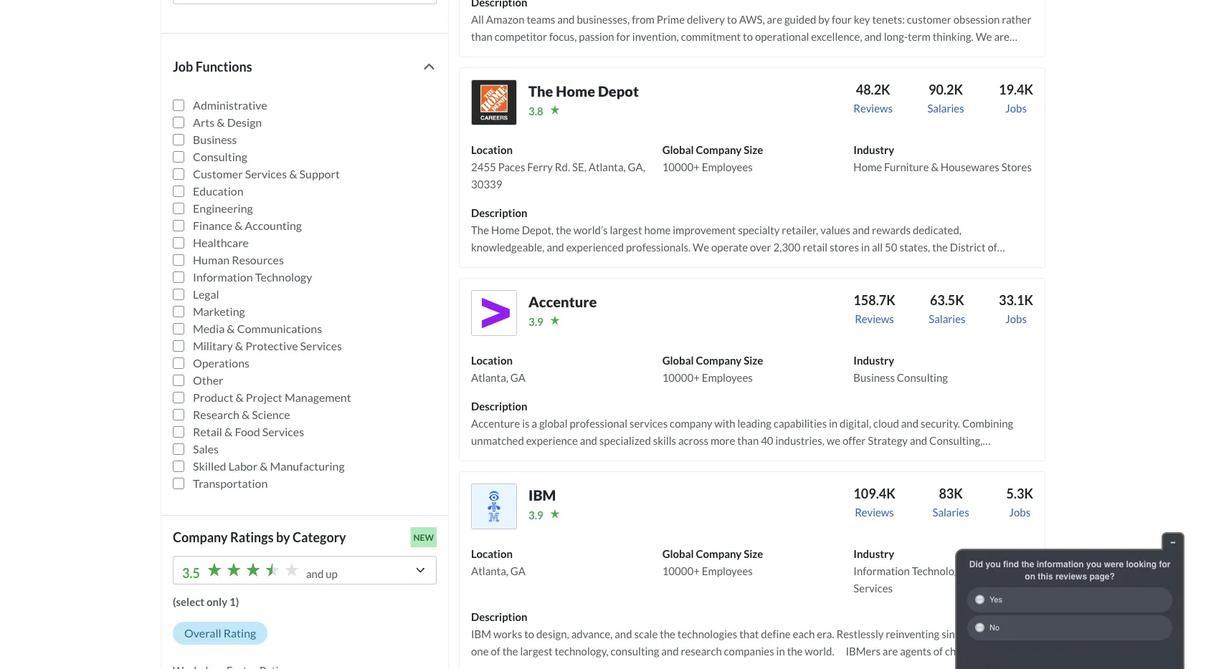 Task type: vqa. For each thing, say whether or not it's contained in the screenshot.


Task type: describe. For each thing, give the bounding box(es) containing it.
job functions button
[[173, 57, 437, 77]]

protective
[[245, 339, 298, 353]]

1 their from the left
[[541, 64, 564, 77]]

ibm image
[[471, 484, 517, 530]]

2 horizontal spatial by
[[818, 13, 830, 26]]

2 vertical spatial by
[[276, 530, 290, 546]]

0 horizontal spatial business
[[193, 133, 237, 147]]

location for ibm
[[471, 548, 513, 561]]

0 vertical spatial to
[[727, 13, 737, 26]]

functions
[[196, 59, 252, 75]]

media & communications
[[193, 322, 322, 336]]

10000+ for accenture
[[662, 371, 700, 384]]

& for accounting
[[234, 219, 243, 233]]

0 horizontal spatial technology
[[255, 270, 312, 284]]

overall rating
[[184, 627, 256, 641]]

accounting
[[245, 219, 302, 233]]

& for science
[[242, 408, 250, 422]]

design
[[227, 115, 262, 129]]

location for the home depot
[[471, 143, 513, 156]]

industry business consulting
[[853, 354, 948, 384]]

33.1k jobs
[[999, 292, 1033, 325]]

industry home furniture & housewares stores
[[853, 143, 1032, 173]]

administrative
[[193, 98, 267, 112]]

reviews for accenture
[[855, 313, 894, 325]]

& right 'labor'
[[260, 460, 268, 474]]

for inside all amazon teams and businesses, from prime delivery to aws, are guided by four key tenets: customer obsession rather than competitor focus, passion for invention, commitment to operational excellence, and long-term thinking.    we are driven by the excitement of building technologies, inventing products, and providing services that transform the way our customers live their lives and run their businesses.
[[616, 30, 630, 43]]

& for design
[[217, 115, 225, 129]]

four
[[832, 13, 852, 26]]

description for accenture
[[471, 400, 527, 413]]

industry information technology support services
[[853, 548, 1005, 595]]

management
[[285, 391, 351, 405]]

engineering
[[193, 201, 253, 215]]

term
[[908, 30, 931, 43]]

employees for ibm
[[702, 565, 753, 578]]

customer
[[193, 167, 243, 181]]

1 vertical spatial are
[[994, 30, 1010, 43]]

did
[[969, 560, 983, 570]]

5.3k
[[1006, 486, 1033, 502]]

2 their from the left
[[627, 64, 650, 77]]

19.4k jobs
[[999, 82, 1033, 115]]

industry for the home depot
[[853, 143, 894, 156]]

skilled
[[193, 460, 226, 474]]

education
[[193, 184, 243, 198]]

transportation
[[193, 477, 268, 491]]

industry for accenture
[[853, 354, 894, 367]]

new
[[413, 532, 434, 543]]

size for accenture
[[744, 354, 763, 367]]

size for the home depot
[[744, 143, 763, 156]]

aws,
[[739, 13, 765, 26]]

salaries for ibm
[[932, 506, 969, 519]]

invention,
[[632, 30, 679, 43]]

2455
[[471, 161, 496, 173]]

than
[[471, 30, 493, 43]]

company for ibm
[[696, 548, 742, 561]]

accenture
[[528, 293, 597, 310]]

excellence,
[[811, 30, 862, 43]]

2 you from the left
[[1086, 560, 1102, 570]]

jobs for ibm
[[1009, 506, 1030, 519]]

customer
[[907, 13, 951, 26]]

and up services
[[864, 30, 882, 43]]

we
[[976, 30, 992, 43]]

0 horizontal spatial consulting
[[193, 150, 247, 164]]

and up focus,
[[557, 13, 575, 26]]

48.2k
[[856, 82, 890, 97]]

driven
[[471, 47, 501, 60]]

stores
[[1001, 161, 1032, 173]]

the inside the 'did you find the information you were looking for on this reviews page?'
[[1021, 560, 1034, 570]]

building
[[600, 47, 638, 60]]

the
[[528, 82, 553, 100]]

housewares
[[941, 161, 999, 173]]

3.5
[[182, 566, 200, 581]]

description for ibm
[[471, 611, 527, 624]]

providing
[[816, 47, 861, 60]]

military
[[193, 339, 233, 353]]

inventing
[[705, 47, 748, 60]]

overall
[[184, 627, 221, 641]]

obsession
[[953, 13, 1000, 26]]

excitement
[[534, 47, 587, 60]]

services
[[863, 47, 901, 60]]

retail & food services
[[193, 425, 304, 439]]

90.2k
[[929, 82, 963, 97]]

skilled labor & manufacturing
[[193, 460, 345, 474]]

se,
[[572, 161, 586, 173]]

for inside the 'did you find the information you were looking for on this reviews page?'
[[1159, 560, 1170, 570]]

location atlanta, ga for ibm
[[471, 548, 526, 578]]

tenets:
[[872, 13, 905, 26]]

long-
[[884, 30, 908, 43]]

arts & design
[[193, 115, 262, 129]]

63.5k
[[930, 292, 964, 308]]

information inside "industry information technology support services"
[[853, 565, 910, 578]]

salaries for the home depot
[[927, 102, 964, 115]]

0 vertical spatial are
[[767, 13, 782, 26]]

science
[[252, 408, 290, 422]]

global company size 10000+ employees for accenture
[[662, 354, 763, 384]]

up
[[326, 568, 338, 581]]

commitment
[[681, 30, 741, 43]]

healthcare
[[193, 236, 249, 250]]

page?
[[1089, 572, 1115, 582]]

3.9 for ibm
[[528, 509, 543, 522]]

1 horizontal spatial the
[[974, 47, 989, 60]]

paces
[[498, 161, 525, 173]]

158.7k
[[853, 292, 895, 308]]

1 you from the left
[[985, 560, 1001, 570]]

0 horizontal spatial the
[[517, 47, 532, 60]]

employees for accenture
[[702, 371, 753, 384]]

sales
[[193, 442, 219, 456]]

83k
[[939, 486, 963, 502]]

location for accenture
[[471, 354, 513, 367]]

of
[[589, 47, 598, 60]]

yes
[[990, 596, 1002, 605]]

reviews for the home depot
[[853, 102, 893, 115]]

finance & accounting
[[193, 219, 302, 233]]

services inside "industry information technology support services"
[[853, 582, 893, 595]]

(select only 1)
[[173, 596, 239, 609]]

business inside the industry business consulting
[[853, 371, 895, 384]]



Task type: locate. For each thing, give the bounding box(es) containing it.
0 vertical spatial atlanta,
[[588, 161, 626, 173]]

overall rating button
[[173, 622, 268, 645]]

jobs down 19.4k at right
[[1005, 102, 1027, 115]]

location inside location 2455 paces ferry rd. se, atlanta, ga, 30339
[[471, 143, 513, 156]]

1 horizontal spatial technology
[[912, 565, 965, 578]]

technology down resources
[[255, 270, 312, 284]]

ga
[[510, 371, 526, 384], [510, 565, 526, 578]]

1 description from the top
[[471, 206, 527, 219]]

0 vertical spatial ga
[[510, 371, 526, 384]]

2 vertical spatial 10000+
[[662, 565, 700, 578]]

size for ibm
[[744, 548, 763, 561]]

industry inside industry home furniture & housewares stores
[[853, 143, 894, 156]]

3 industry from the top
[[853, 548, 894, 561]]

home down lives
[[556, 82, 595, 100]]

2 vertical spatial reviews
[[855, 506, 894, 519]]

1 vertical spatial salaries
[[929, 313, 965, 325]]

5.3k jobs
[[1006, 486, 1033, 519]]

0 horizontal spatial by
[[276, 530, 290, 546]]

the up on
[[1021, 560, 1034, 570]]

industry for ibm
[[853, 548, 894, 561]]

& for protective
[[235, 339, 243, 353]]

0 vertical spatial location atlanta, ga
[[471, 354, 526, 384]]

& right furniture
[[931, 161, 939, 173]]

location 2455 paces ferry rd. se, atlanta, ga, 30339
[[471, 143, 645, 191]]

1 3.9 from the top
[[528, 315, 543, 328]]

did you find the information you were looking for on this reviews page?
[[969, 560, 1170, 582]]

research
[[193, 408, 239, 422]]

0 vertical spatial support
[[299, 167, 340, 181]]

2 global company size 10000+ employees from the top
[[662, 354, 763, 384]]

1 vertical spatial by
[[503, 47, 515, 60]]

ga down 'ibm' image
[[510, 565, 526, 578]]

0 vertical spatial 3.9
[[528, 315, 543, 328]]

teams
[[527, 13, 555, 26]]

2 vertical spatial description
[[471, 611, 527, 624]]

& up operations
[[235, 339, 243, 353]]

salaries down 63.5k
[[929, 313, 965, 325]]

1 vertical spatial to
[[743, 30, 753, 43]]

customer services & support
[[193, 167, 340, 181]]

depot
[[598, 82, 639, 100]]

human
[[193, 253, 230, 267]]

1 location from the top
[[471, 143, 513, 156]]

10000+ for ibm
[[662, 565, 700, 578]]

1 vertical spatial employees
[[702, 371, 753, 384]]

jobs for accenture
[[1005, 313, 1027, 325]]

3 global from the top
[[662, 548, 694, 561]]

media
[[193, 322, 225, 336]]

by right ratings
[[276, 530, 290, 546]]

1 vertical spatial location atlanta, ga
[[471, 548, 526, 578]]

1 horizontal spatial by
[[503, 47, 515, 60]]

1 vertical spatial jobs
[[1005, 313, 1027, 325]]

salaries down "83k"
[[932, 506, 969, 519]]

jobs inside 19.4k jobs
[[1005, 102, 1027, 115]]

to left aws,
[[727, 13, 737, 26]]

home
[[556, 82, 595, 100], [853, 161, 882, 173]]

only
[[207, 596, 227, 609]]

product
[[193, 391, 233, 405]]

48.2k reviews
[[853, 82, 893, 115]]

finance
[[193, 219, 232, 233]]

all amazon teams and businesses, from prime delivery to aws, are guided by four key tenets: customer obsession rather than competitor focus, passion for invention, commitment to operational excellence, and long-term thinking.    we are driven by the excitement of building technologies, inventing products, and providing services that transform the way our customers live their lives and run their businesses.
[[471, 13, 1031, 77]]

1 vertical spatial technology
[[912, 565, 965, 578]]

2 3.9 from the top
[[528, 509, 543, 522]]

0 vertical spatial size
[[744, 143, 763, 156]]

30339
[[471, 178, 502, 191]]

rather
[[1002, 13, 1031, 26]]

and down operational
[[797, 47, 814, 60]]

ga down accenture "image"
[[510, 371, 526, 384]]

1 vertical spatial information
[[853, 565, 910, 578]]

0 vertical spatial reviews
[[853, 102, 893, 115]]

3.9
[[528, 315, 543, 328], [528, 509, 543, 522]]

reviews
[[1055, 572, 1087, 582]]

company for accenture
[[696, 354, 742, 367]]

1 horizontal spatial for
[[1159, 560, 1170, 570]]

2 vertical spatial salaries
[[932, 506, 969, 519]]

jobs inside 5.3k jobs
[[1009, 506, 1030, 519]]

description for the home depot
[[471, 206, 527, 219]]

global company size 10000+ employees for ibm
[[662, 548, 763, 578]]

global company size 10000+ employees
[[662, 143, 763, 173], [662, 354, 763, 384], [662, 548, 763, 578]]

0 vertical spatial consulting
[[193, 150, 247, 164]]

2 vertical spatial employees
[[702, 565, 753, 578]]

rd.
[[555, 161, 570, 173]]

1 vertical spatial support
[[967, 565, 1005, 578]]

3 description from the top
[[471, 611, 527, 624]]

to down aws,
[[743, 30, 753, 43]]

1 ga from the top
[[510, 371, 526, 384]]

support for &
[[299, 167, 340, 181]]

legal
[[193, 287, 219, 301]]

support up accounting on the top
[[299, 167, 340, 181]]

& left food
[[224, 425, 233, 439]]

location atlanta, ga down accenture "image"
[[471, 354, 526, 384]]

home for furniture
[[853, 161, 882, 173]]

10000+ for the home depot
[[662, 161, 700, 173]]

location up 2455
[[471, 143, 513, 156]]

& inside industry home furniture & housewares stores
[[931, 161, 939, 173]]

reviews down 158.7k
[[855, 313, 894, 325]]

technologies,
[[640, 47, 702, 60]]

the down the competitor
[[517, 47, 532, 60]]

industry down 158.7k reviews
[[853, 354, 894, 367]]

3.8
[[528, 105, 543, 118]]

0 horizontal spatial you
[[985, 560, 1001, 570]]

transform
[[925, 47, 972, 60]]

atlanta, for accenture
[[471, 371, 508, 384]]

are
[[767, 13, 782, 26], [994, 30, 1010, 43]]

10000+
[[662, 161, 700, 173], [662, 371, 700, 384], [662, 565, 700, 578]]

technology inside "industry information technology support services"
[[912, 565, 965, 578]]

1 vertical spatial industry
[[853, 354, 894, 367]]

location atlanta, ga
[[471, 354, 526, 384], [471, 548, 526, 578]]

0 vertical spatial home
[[556, 82, 595, 100]]

job functions
[[173, 59, 252, 75]]

& for project
[[236, 391, 244, 405]]

1 horizontal spatial support
[[967, 565, 1005, 578]]

& down marketing
[[227, 322, 235, 336]]

ga for accenture
[[510, 371, 526, 384]]

atlanta, inside location 2455 paces ferry rd. se, atlanta, ga, 30339
[[588, 161, 626, 173]]

way
[[991, 47, 1011, 60]]

& up food
[[242, 408, 250, 422]]

human resources
[[193, 253, 284, 267]]

2 vertical spatial industry
[[853, 548, 894, 561]]

run
[[608, 64, 625, 77]]

109.4k
[[853, 486, 895, 502]]

1 global company size 10000+ employees from the top
[[662, 143, 763, 173]]

& for communications
[[227, 322, 235, 336]]

information down 109.4k reviews in the right bottom of the page
[[853, 565, 910, 578]]

location down accenture "image"
[[471, 354, 513, 367]]

our
[[1013, 47, 1029, 60]]

1 vertical spatial consulting
[[897, 371, 948, 384]]

3.9 down ibm
[[528, 509, 543, 522]]

are up operational
[[767, 13, 782, 26]]

1 vertical spatial ga
[[510, 565, 526, 578]]

technology
[[255, 270, 312, 284], [912, 565, 965, 578]]

industry inside the industry business consulting
[[853, 354, 894, 367]]

0 vertical spatial 10000+
[[662, 161, 700, 173]]

business down arts
[[193, 133, 237, 147]]

operations
[[193, 356, 250, 370]]

employees for the home depot
[[702, 161, 753, 173]]

looking
[[1126, 560, 1157, 570]]

the home depot
[[528, 82, 639, 100]]

0 vertical spatial location
[[471, 143, 513, 156]]

location atlanta, ga for accenture
[[471, 354, 526, 384]]

other
[[193, 373, 223, 387]]

1 vertical spatial 3.9
[[528, 509, 543, 522]]

1 vertical spatial global
[[662, 354, 694, 367]]

jobs down 5.3k
[[1009, 506, 1030, 519]]

reviews inside 158.7k reviews
[[855, 313, 894, 325]]

their right run at the top right of the page
[[627, 64, 650, 77]]

business
[[193, 133, 237, 147], [853, 371, 895, 384]]

atlanta, for ibm
[[471, 565, 508, 578]]

home for depot
[[556, 82, 595, 100]]

home left furniture
[[853, 161, 882, 173]]

ibm
[[528, 487, 556, 504]]

location atlanta, ga down 'ibm' image
[[471, 548, 526, 578]]

0 vertical spatial employees
[[702, 161, 753, 173]]

businesses.
[[652, 64, 705, 77]]

reviews inside 109.4k reviews
[[855, 506, 894, 519]]

0 horizontal spatial information
[[193, 270, 253, 284]]

2 vertical spatial location
[[471, 548, 513, 561]]

the home depot image
[[471, 80, 517, 125]]

global for ibm
[[662, 548, 694, 561]]

2 location atlanta, ga from the top
[[471, 548, 526, 578]]

0 vertical spatial business
[[193, 133, 237, 147]]

1 vertical spatial for
[[1159, 560, 1170, 570]]

you right did
[[985, 560, 1001, 570]]

industry down 109.4k reviews in the right bottom of the page
[[853, 548, 894, 561]]

company
[[696, 143, 742, 156], [696, 354, 742, 367], [173, 530, 228, 546], [696, 548, 742, 561]]

technology left did
[[912, 565, 965, 578]]

0 vertical spatial salaries
[[927, 102, 964, 115]]

their down excitement
[[541, 64, 564, 77]]

military & protective services
[[193, 339, 342, 353]]

1 global from the top
[[662, 143, 694, 156]]

2 vertical spatial jobs
[[1009, 506, 1030, 519]]

0 horizontal spatial are
[[767, 13, 782, 26]]

atlanta,
[[588, 161, 626, 173], [471, 371, 508, 384], [471, 565, 508, 578]]

industry up furniture
[[853, 143, 894, 156]]

operational
[[755, 30, 809, 43]]

information
[[1037, 560, 1084, 570]]

you
[[985, 560, 1001, 570], [1086, 560, 1102, 570]]

arts
[[193, 115, 215, 129]]

83k salaries
[[932, 486, 969, 519]]

live
[[522, 64, 539, 77]]

this
[[1038, 572, 1053, 582]]

2 10000+ from the top
[[662, 371, 700, 384]]

0 vertical spatial industry
[[853, 143, 894, 156]]

resources
[[232, 253, 284, 267]]

ga for ibm
[[510, 565, 526, 578]]

consulting inside the industry business consulting
[[897, 371, 948, 384]]

& for food
[[224, 425, 233, 439]]

information technology
[[193, 270, 312, 284]]

jobs inside the 33.1k jobs
[[1005, 313, 1027, 325]]

1 vertical spatial description
[[471, 400, 527, 413]]

0 horizontal spatial support
[[299, 167, 340, 181]]

2 vertical spatial size
[[744, 548, 763, 561]]

2 horizontal spatial the
[[1021, 560, 1034, 570]]

reviews for ibm
[[855, 506, 894, 519]]

from
[[632, 13, 655, 26]]

2 ga from the top
[[510, 565, 526, 578]]

home inside industry home furniture & housewares stores
[[853, 161, 882, 173]]

you up page? on the bottom right of page
[[1086, 560, 1102, 570]]

salaries
[[927, 102, 964, 115], [929, 313, 965, 325], [932, 506, 969, 519]]

salaries down 90.2k
[[927, 102, 964, 115]]

1 industry from the top
[[853, 143, 894, 156]]

the down we
[[974, 47, 989, 60]]

3 employees from the top
[[702, 565, 753, 578]]

information down human
[[193, 270, 253, 284]]

by
[[818, 13, 830, 26], [503, 47, 515, 60], [276, 530, 290, 546]]

& up the research & science
[[236, 391, 244, 405]]

jobs down 33.1k
[[1005, 313, 1027, 325]]

1 horizontal spatial to
[[743, 30, 753, 43]]

3.9 for accenture
[[528, 315, 543, 328]]

location down 'ibm' image
[[471, 548, 513, 561]]

by down the competitor
[[503, 47, 515, 60]]

global for accenture
[[662, 354, 694, 367]]

None field
[[173, 0, 437, 10]]

1 horizontal spatial their
[[627, 64, 650, 77]]

1 location atlanta, ga from the top
[[471, 354, 526, 384]]

support inside "industry information technology support services"
[[967, 565, 1005, 578]]

1 vertical spatial location
[[471, 354, 513, 367]]

reviews down 109.4k
[[855, 506, 894, 519]]

0 vertical spatial global company size 10000+ employees
[[662, 143, 763, 173]]

retail
[[193, 425, 222, 439]]

atlanta, down 'ibm' image
[[471, 565, 508, 578]]

lives
[[566, 64, 587, 77]]

1 vertical spatial home
[[853, 161, 882, 173]]

rating
[[223, 627, 256, 641]]

1 vertical spatial atlanta,
[[471, 371, 508, 384]]

labor
[[228, 460, 258, 474]]

global company size 10000+ employees for the home depot
[[662, 143, 763, 173]]

& right arts
[[217, 115, 225, 129]]

2 location from the top
[[471, 354, 513, 367]]

description
[[471, 206, 527, 219], [471, 400, 527, 413], [471, 611, 527, 624]]

2 vertical spatial global company size 10000+ employees
[[662, 548, 763, 578]]

1 employees from the top
[[702, 161, 753, 173]]

furniture
[[884, 161, 929, 173]]

1 horizontal spatial consulting
[[897, 371, 948, 384]]

1 vertical spatial size
[[744, 354, 763, 367]]

2 industry from the top
[[853, 354, 894, 367]]

1 vertical spatial reviews
[[855, 313, 894, 325]]

3 size from the top
[[744, 548, 763, 561]]

ratings
[[230, 530, 274, 546]]

0 horizontal spatial their
[[541, 64, 564, 77]]

1 horizontal spatial are
[[994, 30, 1010, 43]]

and left up
[[306, 568, 324, 581]]

(select
[[173, 596, 204, 609]]

research & science
[[193, 408, 290, 422]]

company for the home depot
[[696, 143, 742, 156]]

company ratings by category
[[173, 530, 346, 546]]

are up way
[[994, 30, 1010, 43]]

2 vertical spatial atlanta,
[[471, 565, 508, 578]]

and
[[557, 13, 575, 26], [864, 30, 882, 43], [797, 47, 814, 60], [589, 64, 606, 77], [306, 568, 324, 581]]

1 size from the top
[[744, 143, 763, 156]]

0 horizontal spatial to
[[727, 13, 737, 26]]

global for the home depot
[[662, 143, 694, 156]]

0 vertical spatial description
[[471, 206, 527, 219]]

salaries for accenture
[[929, 313, 965, 325]]

1 vertical spatial 10000+
[[662, 371, 700, 384]]

ga,
[[628, 161, 645, 173]]

3 10000+ from the top
[[662, 565, 700, 578]]

for up 'building'
[[616, 30, 630, 43]]

2 vertical spatial global
[[662, 548, 694, 561]]

information
[[193, 270, 253, 284], [853, 565, 910, 578]]

0 vertical spatial by
[[818, 13, 830, 26]]

focus,
[[549, 30, 577, 43]]

accenture image
[[471, 290, 517, 336]]

& up accounting on the top
[[289, 167, 297, 181]]

3 global company size 10000+ employees from the top
[[662, 548, 763, 578]]

business down 158.7k reviews
[[853, 371, 895, 384]]

industry inside "industry information technology support services"
[[853, 548, 894, 561]]

competitor
[[495, 30, 547, 43]]

1 horizontal spatial home
[[853, 161, 882, 173]]

category
[[293, 530, 346, 546]]

& down engineering
[[234, 219, 243, 233]]

2 description from the top
[[471, 400, 527, 413]]

1 horizontal spatial business
[[853, 371, 895, 384]]

support for technology
[[967, 565, 1005, 578]]

0 vertical spatial for
[[616, 30, 630, 43]]

1 horizontal spatial information
[[853, 565, 910, 578]]

atlanta, down accenture "image"
[[471, 371, 508, 384]]

support up yes
[[967, 565, 1005, 578]]

0 vertical spatial information
[[193, 270, 253, 284]]

0 horizontal spatial for
[[616, 30, 630, 43]]

marketing
[[193, 305, 245, 319]]

3 location from the top
[[471, 548, 513, 561]]

33.1k
[[999, 292, 1033, 308]]

0 horizontal spatial home
[[556, 82, 595, 100]]

2 employees from the top
[[702, 371, 753, 384]]

2 global from the top
[[662, 354, 694, 367]]

product & project management
[[193, 391, 351, 405]]

0 vertical spatial global
[[662, 143, 694, 156]]

1 10000+ from the top
[[662, 161, 700, 173]]

atlanta, right se, on the top left
[[588, 161, 626, 173]]

for right the looking
[[1159, 560, 1170, 570]]

services
[[245, 167, 287, 181], [300, 339, 342, 353], [262, 425, 304, 439], [853, 582, 893, 595]]

jobs for the home depot
[[1005, 102, 1027, 115]]

by left four
[[818, 13, 830, 26]]

0 vertical spatial technology
[[255, 270, 312, 284]]

3.9 down accenture
[[528, 315, 543, 328]]

and down of
[[589, 64, 606, 77]]

reviews down 48.2k
[[853, 102, 893, 115]]

1 vertical spatial global company size 10000+ employees
[[662, 354, 763, 384]]

1 vertical spatial business
[[853, 371, 895, 384]]

2 size from the top
[[744, 354, 763, 367]]

products,
[[750, 47, 795, 60]]

1 horizontal spatial you
[[1086, 560, 1102, 570]]

0 vertical spatial jobs
[[1005, 102, 1027, 115]]



